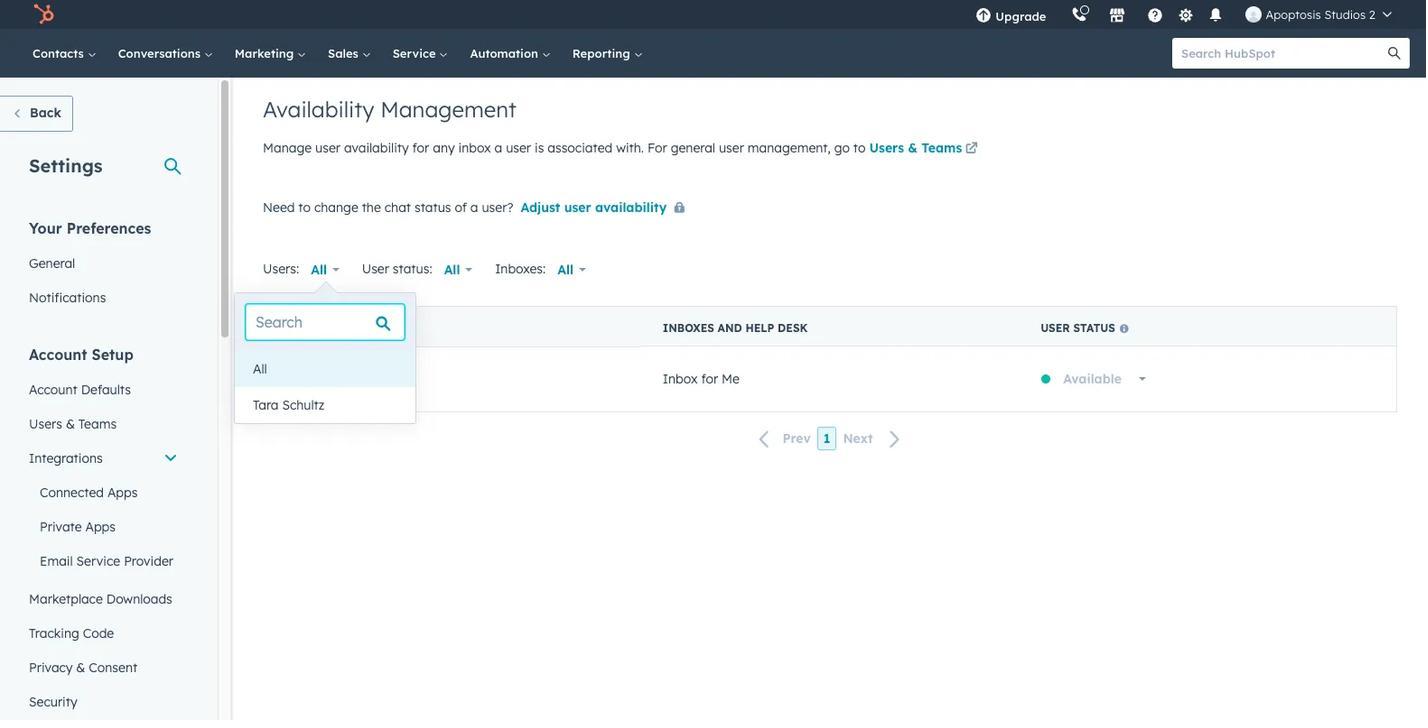 Task type: describe. For each thing, give the bounding box(es) containing it.
reporting
[[572, 46, 634, 61]]

marketplace
[[29, 592, 103, 608]]

email service provider
[[40, 554, 173, 570]]

users & teams link for setup
[[18, 407, 189, 442]]

available
[[1063, 371, 1122, 387]]

conversations
[[118, 46, 204, 61]]

management,
[[748, 140, 831, 156]]

help button
[[1140, 0, 1171, 29]]

downloads
[[106, 592, 172, 608]]

upgrade image
[[976, 8, 992, 24]]

0 vertical spatial a
[[495, 140, 502, 156]]

user left is
[[506, 140, 531, 156]]

and
[[718, 322, 742, 335]]

inboxes and help desk
[[663, 322, 808, 335]]

code
[[83, 626, 114, 642]]

marketplaces button
[[1099, 0, 1137, 29]]

preferences
[[67, 219, 151, 238]]

general
[[671, 140, 715, 156]]

consent
[[89, 660, 137, 676]]

inbox for me
[[663, 371, 740, 387]]

integrations button
[[18, 442, 189, 476]]

available button
[[1051, 361, 1158, 397]]

all inside button
[[253, 361, 267, 378]]

upgrade
[[996, 9, 1046, 23]]

go
[[834, 140, 850, 156]]

tracking
[[29, 626, 79, 642]]

marketing
[[235, 46, 297, 61]]

hubspot image
[[33, 4, 54, 25]]

& for setup
[[66, 416, 75, 433]]

availability for adjust
[[595, 200, 667, 216]]

apoptosis
[[1266, 7, 1321, 22]]

notifications link
[[18, 281, 189, 315]]

menu containing apoptosis studios 2
[[963, 0, 1404, 29]]

users:
[[263, 261, 299, 277]]

security link
[[18, 686, 189, 720]]

account defaults
[[29, 382, 131, 398]]

studios
[[1324, 7, 1366, 22]]

user?
[[482, 200, 513, 216]]

adjust user availability button
[[521, 197, 692, 220]]

status
[[1073, 322, 1115, 335]]

list box containing all
[[235, 351, 415, 424]]

Search search field
[[246, 304, 405, 341]]

settings
[[29, 154, 103, 177]]

search button
[[1379, 38, 1410, 69]]

chat
[[385, 200, 411, 216]]

all for users:
[[311, 262, 327, 278]]

help image
[[1147, 8, 1164, 24]]

your
[[29, 219, 62, 238]]

tara inside button
[[253, 397, 279, 414]]

0 horizontal spatial a
[[470, 200, 478, 216]]

schultz inside button
[[282, 397, 325, 414]]

connected apps link
[[18, 476, 189, 510]]

me
[[722, 371, 740, 387]]

teams for management
[[922, 140, 962, 156]]

is
[[535, 140, 544, 156]]

prev
[[783, 431, 811, 447]]

apps for private apps
[[85, 519, 116, 536]]

0 vertical spatial tara
[[328, 371, 354, 387]]

account for account setup
[[29, 346, 87, 364]]

all button for user status:
[[432, 252, 484, 288]]

desk
[[778, 322, 808, 335]]

manage
[[263, 140, 312, 156]]

change
[[314, 200, 358, 216]]

0 vertical spatial for
[[412, 140, 429, 156]]

all for user status:
[[444, 262, 460, 278]]

status
[[415, 200, 451, 216]]

account setup element
[[18, 345, 189, 720]]

inbox
[[663, 371, 698, 387]]

hubspot link
[[22, 4, 68, 25]]

tara schultz inside button
[[253, 397, 325, 414]]

1
[[824, 431, 830, 447]]

privacy & consent link
[[18, 651, 189, 686]]

general link
[[18, 247, 189, 281]]

next button
[[837, 428, 912, 451]]

sales
[[328, 46, 362, 61]]

user for user
[[285, 322, 315, 335]]

tara schultz image
[[1246, 6, 1262, 23]]

user status:
[[362, 261, 432, 277]]

private
[[40, 519, 82, 536]]

service inside account setup element
[[76, 554, 120, 570]]

users & teams for setup
[[29, 416, 117, 433]]

1 horizontal spatial tara schultz
[[328, 371, 399, 387]]

pagination navigation
[[263, 427, 1397, 451]]

status:
[[393, 261, 432, 277]]

settings link
[[1175, 5, 1197, 24]]

1 horizontal spatial schultz
[[357, 371, 399, 387]]

adjust user availability
[[521, 200, 667, 216]]



Task type: vqa. For each thing, say whether or not it's contained in the screenshot.
Tara
yes



Task type: locate. For each thing, give the bounding box(es) containing it.
0 horizontal spatial users
[[29, 416, 62, 433]]

2
[[1369, 7, 1376, 22]]

availability down the 'with.'
[[595, 200, 667, 216]]

inboxes
[[663, 322, 714, 335]]

users & teams inside account setup element
[[29, 416, 117, 433]]

apps down integrations button
[[107, 485, 138, 501]]

1 vertical spatial users & teams link
[[18, 407, 189, 442]]

private apps
[[40, 519, 116, 536]]

all
[[311, 262, 327, 278], [444, 262, 460, 278], [557, 262, 574, 278], [253, 361, 267, 378]]

0 vertical spatial users
[[869, 140, 904, 156]]

1 vertical spatial availability
[[595, 200, 667, 216]]

1 horizontal spatial all button
[[432, 252, 484, 288]]

& up integrations
[[66, 416, 75, 433]]

0 horizontal spatial all button
[[299, 252, 351, 288]]

1 vertical spatial &
[[66, 416, 75, 433]]

apoptosis studios 2 button
[[1235, 0, 1403, 29]]

users for account setup
[[29, 416, 62, 433]]

0 vertical spatial teams
[[922, 140, 962, 156]]

& for management
[[908, 140, 918, 156]]

users & teams link for management
[[869, 139, 981, 161]]

0 horizontal spatial to
[[298, 200, 311, 216]]

0 horizontal spatial &
[[66, 416, 75, 433]]

tara schultz down search search box on the left top of the page
[[328, 371, 399, 387]]

users right go
[[869, 140, 904, 156]]

availability management
[[263, 96, 517, 123]]

users up integrations
[[29, 416, 62, 433]]

for
[[647, 140, 667, 156]]

1 horizontal spatial service
[[393, 46, 439, 61]]

0 vertical spatial apps
[[107, 485, 138, 501]]

0 horizontal spatial users & teams link
[[18, 407, 189, 442]]

0 vertical spatial schultz
[[357, 371, 399, 387]]

inbox
[[458, 140, 491, 156]]

search image
[[1388, 47, 1401, 60]]

of
[[455, 200, 467, 216]]

service
[[393, 46, 439, 61], [76, 554, 120, 570]]

1 vertical spatial apps
[[85, 519, 116, 536]]

0 horizontal spatial schultz
[[282, 397, 325, 414]]

tracking code
[[29, 626, 114, 642]]

1 vertical spatial tara
[[253, 397, 279, 414]]

schultz
[[357, 371, 399, 387], [282, 397, 325, 414]]

teams inside account setup element
[[78, 416, 117, 433]]

email service provider link
[[18, 545, 189, 579]]

users & teams for management
[[869, 140, 962, 156]]

inboxes:
[[495, 261, 546, 277]]

all right users:
[[311, 262, 327, 278]]

service down private apps link
[[76, 554, 120, 570]]

connected
[[40, 485, 104, 501]]

sales link
[[317, 29, 382, 78]]

a
[[495, 140, 502, 156], [470, 200, 478, 216]]

users & teams link
[[869, 139, 981, 161], [18, 407, 189, 442]]

privacy
[[29, 660, 73, 676]]

users & teams up integrations
[[29, 416, 117, 433]]

the
[[362, 200, 381, 216]]

& right privacy
[[76, 660, 85, 676]]

help
[[746, 322, 774, 335]]

user status
[[1041, 322, 1115, 335]]

email
[[40, 554, 73, 570]]

to
[[853, 140, 866, 156], [298, 200, 311, 216]]

integrations
[[29, 451, 103, 467]]

0 horizontal spatial users & teams
[[29, 416, 117, 433]]

for left any
[[412, 140, 429, 156]]

all button for users:
[[299, 252, 351, 288]]

schultz down all button
[[282, 397, 325, 414]]

all for inboxes:
[[557, 262, 574, 278]]

1 horizontal spatial teams
[[922, 140, 962, 156]]

users & teams link down defaults
[[18, 407, 189, 442]]

account for account defaults
[[29, 382, 77, 398]]

automation link
[[459, 29, 562, 78]]

0 vertical spatial service
[[393, 46, 439, 61]]

to right go
[[853, 140, 866, 156]]

account inside account defaults 'link'
[[29, 382, 77, 398]]

user right the adjust
[[564, 200, 591, 216]]

1 account from the top
[[29, 346, 87, 364]]

marketplace downloads link
[[18, 583, 189, 617]]

tara schultz
[[328, 371, 399, 387], [253, 397, 325, 414]]

need
[[263, 200, 295, 216]]

privacy & consent
[[29, 660, 137, 676]]

user down 'availability'
[[315, 140, 340, 156]]

0 horizontal spatial for
[[412, 140, 429, 156]]

calling icon button
[[1064, 3, 1095, 26]]

management
[[380, 96, 517, 123]]

all button
[[299, 252, 351, 288], [432, 252, 484, 288], [546, 252, 598, 288]]

0 vertical spatial availability
[[344, 140, 409, 156]]

all button down adjust user availability
[[546, 252, 598, 288]]

1 vertical spatial for
[[701, 371, 718, 387]]

tracking code link
[[18, 617, 189, 651]]

any
[[433, 140, 455, 156]]

users & teams right go
[[869, 140, 962, 156]]

link opens in a new window image
[[965, 139, 978, 161], [965, 143, 978, 156]]

0 horizontal spatial user
[[285, 322, 315, 335]]

security
[[29, 695, 77, 711]]

tara down all button
[[253, 397, 279, 414]]

marketplace downloads
[[29, 592, 172, 608]]

back
[[30, 105, 61, 121]]

marketplaces image
[[1110, 8, 1126, 24]]

1 horizontal spatial users
[[869, 140, 904, 156]]

reporting link
[[562, 29, 653, 78]]

for left me
[[701, 371, 718, 387]]

1 horizontal spatial users & teams link
[[869, 139, 981, 161]]

0 horizontal spatial tara schultz
[[253, 397, 325, 414]]

user left status
[[1041, 322, 1070, 335]]

& right go
[[908, 140, 918, 156]]

1 all button from the left
[[299, 252, 351, 288]]

tara
[[328, 371, 354, 387], [253, 397, 279, 414]]

user for user status
[[1041, 322, 1070, 335]]

tara down search search box on the left top of the page
[[328, 371, 354, 387]]

users
[[869, 140, 904, 156], [29, 416, 62, 433]]

your preferences
[[29, 219, 151, 238]]

your preferences element
[[18, 219, 189, 315]]

teams for setup
[[78, 416, 117, 433]]

1 vertical spatial to
[[298, 200, 311, 216]]

apoptosis studios 2
[[1266, 7, 1376, 22]]

apps
[[107, 485, 138, 501], [85, 519, 116, 536]]

manage user availability for any inbox a user is associated with. for general user management, go to
[[263, 140, 869, 156]]

0 horizontal spatial availability
[[344, 140, 409, 156]]

1 vertical spatial tara schultz
[[253, 397, 325, 414]]

1 vertical spatial account
[[29, 382, 77, 398]]

1 vertical spatial users & teams
[[29, 416, 117, 433]]

2 all button from the left
[[432, 252, 484, 288]]

2 horizontal spatial all button
[[546, 252, 598, 288]]

1 vertical spatial service
[[76, 554, 120, 570]]

3 all button from the left
[[546, 252, 598, 288]]

tara schultz down all button
[[253, 397, 325, 414]]

1 vertical spatial users
[[29, 416, 62, 433]]

tara schultz button
[[235, 387, 415, 424]]

1 button
[[817, 427, 837, 451]]

0 horizontal spatial tara
[[253, 397, 279, 414]]

private apps link
[[18, 510, 189, 545]]

all button left user on the top of the page
[[299, 252, 351, 288]]

all button left inboxes:
[[432, 252, 484, 288]]

availability for manage
[[344, 140, 409, 156]]

0 vertical spatial to
[[853, 140, 866, 156]]

automation
[[470, 46, 542, 61]]

apps for connected apps
[[107, 485, 138, 501]]

link opens in a new window image inside "users & teams" link
[[965, 143, 978, 156]]

service up the availability management at the left
[[393, 46, 439, 61]]

2 user from the left
[[285, 322, 315, 335]]

menu
[[963, 0, 1404, 29]]

user
[[362, 261, 389, 277]]

a right inbox on the top of page
[[495, 140, 502, 156]]

contacts link
[[22, 29, 107, 78]]

account up account defaults
[[29, 346, 87, 364]]

users for availability management
[[869, 140, 904, 156]]

users & teams
[[869, 140, 962, 156], [29, 416, 117, 433]]

user inside button
[[564, 200, 591, 216]]

apps up email service provider link
[[85, 519, 116, 536]]

all right inboxes:
[[557, 262, 574, 278]]

user up all button
[[285, 322, 315, 335]]

1 link opens in a new window image from the top
[[965, 139, 978, 161]]

with.
[[616, 140, 644, 156]]

notifications image
[[1208, 8, 1224, 24]]

back link
[[0, 96, 73, 132]]

notifications
[[29, 290, 106, 306]]

0 vertical spatial users & teams link
[[869, 139, 981, 161]]

1 vertical spatial teams
[[78, 416, 117, 433]]

service link
[[382, 29, 459, 78]]

schultz down search search box on the left top of the page
[[357, 371, 399, 387]]

1 horizontal spatial users & teams
[[869, 140, 962, 156]]

contacts
[[33, 46, 87, 61]]

defaults
[[81, 382, 131, 398]]

need to change the chat status of a user?
[[263, 200, 513, 216]]

availability down the availability management at the left
[[344, 140, 409, 156]]

2 horizontal spatial &
[[908, 140, 918, 156]]

2 account from the top
[[29, 382, 77, 398]]

&
[[908, 140, 918, 156], [66, 416, 75, 433], [76, 660, 85, 676]]

0 vertical spatial &
[[908, 140, 918, 156]]

0 vertical spatial tara schultz
[[328, 371, 399, 387]]

1 horizontal spatial tara
[[328, 371, 354, 387]]

1 vertical spatial a
[[470, 200, 478, 216]]

0 vertical spatial users & teams
[[869, 140, 962, 156]]

account defaults link
[[18, 373, 189, 407]]

all right status:
[[444, 262, 460, 278]]

account down account setup
[[29, 382, 77, 398]]

1 vertical spatial schultz
[[282, 397, 325, 414]]

users inside account setup element
[[29, 416, 62, 433]]

account setup
[[29, 346, 133, 364]]

0 horizontal spatial service
[[76, 554, 120, 570]]

0 vertical spatial account
[[29, 346, 87, 364]]

availability inside button
[[595, 200, 667, 216]]

1 horizontal spatial for
[[701, 371, 718, 387]]

2 link opens in a new window image from the top
[[965, 143, 978, 156]]

user right general
[[719, 140, 744, 156]]

1 horizontal spatial availability
[[595, 200, 667, 216]]

1 horizontal spatial user
[[1041, 322, 1070, 335]]

2 vertical spatial &
[[76, 660, 85, 676]]

next
[[843, 431, 873, 447]]

calling icon image
[[1072, 7, 1088, 23]]

1 user from the left
[[1041, 322, 1070, 335]]

associated
[[548, 140, 613, 156]]

1 horizontal spatial &
[[76, 660, 85, 676]]

all up tara schultz button
[[253, 361, 267, 378]]

settings image
[[1178, 8, 1194, 24]]

users & teams link right go
[[869, 139, 981, 161]]

all button for inboxes:
[[546, 252, 598, 288]]

conversations link
[[107, 29, 224, 78]]

user
[[315, 140, 340, 156], [506, 140, 531, 156], [719, 140, 744, 156], [564, 200, 591, 216]]

account
[[29, 346, 87, 364], [29, 382, 77, 398]]

prev button
[[748, 428, 817, 451]]

to right need
[[298, 200, 311, 216]]

a right of
[[470, 200, 478, 216]]

Search HubSpot search field
[[1172, 38, 1394, 69]]

list box
[[235, 351, 415, 424]]

1 horizontal spatial a
[[495, 140, 502, 156]]

marketing link
[[224, 29, 317, 78]]

1 horizontal spatial to
[[853, 140, 866, 156]]

general
[[29, 256, 75, 272]]

0 horizontal spatial teams
[[78, 416, 117, 433]]



